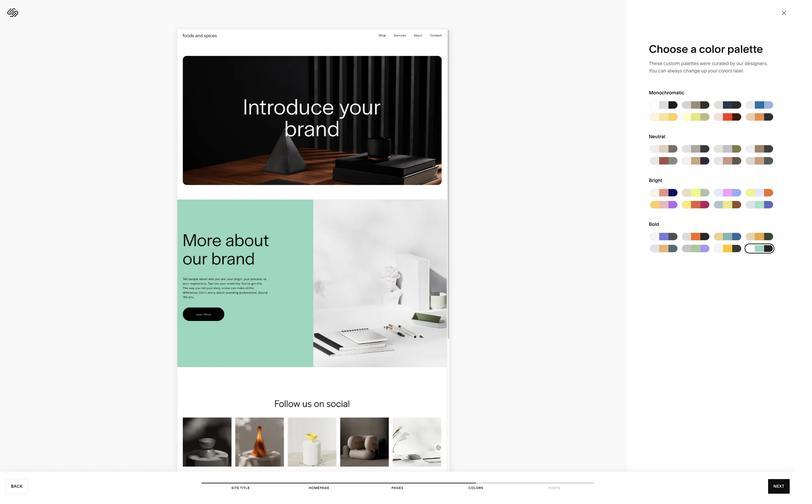 Task type: vqa. For each thing, say whether or not it's contained in the screenshot.
leftmost the
no



Task type: describe. For each thing, give the bounding box(es) containing it.
neutral
[[649, 134, 666, 140]]

next button
[[769, 479, 790, 494]]

site
[[232, 486, 239, 490]]

by
[[730, 60, 736, 66]]

you
[[649, 68, 657, 74]]

curated
[[712, 60, 729, 66]]

were
[[700, 60, 711, 66]]

bold
[[649, 221, 659, 227]]

monochromatic
[[649, 90, 685, 96]]

back button
[[5, 479, 28, 494]]

these custom palettes were curated by our designers. you can always change up your colors later.
[[649, 60, 768, 74]]

our
[[737, 60, 744, 66]]

your
[[708, 68, 718, 74]]

bright
[[649, 177, 663, 183]]

a
[[691, 43, 697, 55]]

colors
[[719, 68, 733, 74]]

choose a color palette
[[649, 43, 763, 55]]



Task type: locate. For each thing, give the bounding box(es) containing it.
palette
[[728, 43, 763, 55]]

title
[[240, 486, 250, 490]]

designers.
[[745, 60, 768, 66]]

homepage
[[309, 486, 330, 490]]

color
[[699, 43, 725, 55]]

site title
[[232, 486, 250, 490]]

change
[[684, 68, 700, 74]]

always
[[668, 68, 683, 74]]

custom
[[664, 60, 680, 66]]

fonts
[[549, 486, 561, 490]]

pages
[[392, 486, 404, 490]]

choose
[[649, 43, 688, 55]]

up
[[702, 68, 707, 74]]

palettes
[[681, 60, 699, 66]]

later.
[[734, 68, 744, 74]]

can
[[659, 68, 667, 74]]

next
[[774, 484, 785, 489]]

these
[[649, 60, 663, 66]]

back
[[11, 484, 23, 489]]

colors
[[469, 486, 484, 490]]



